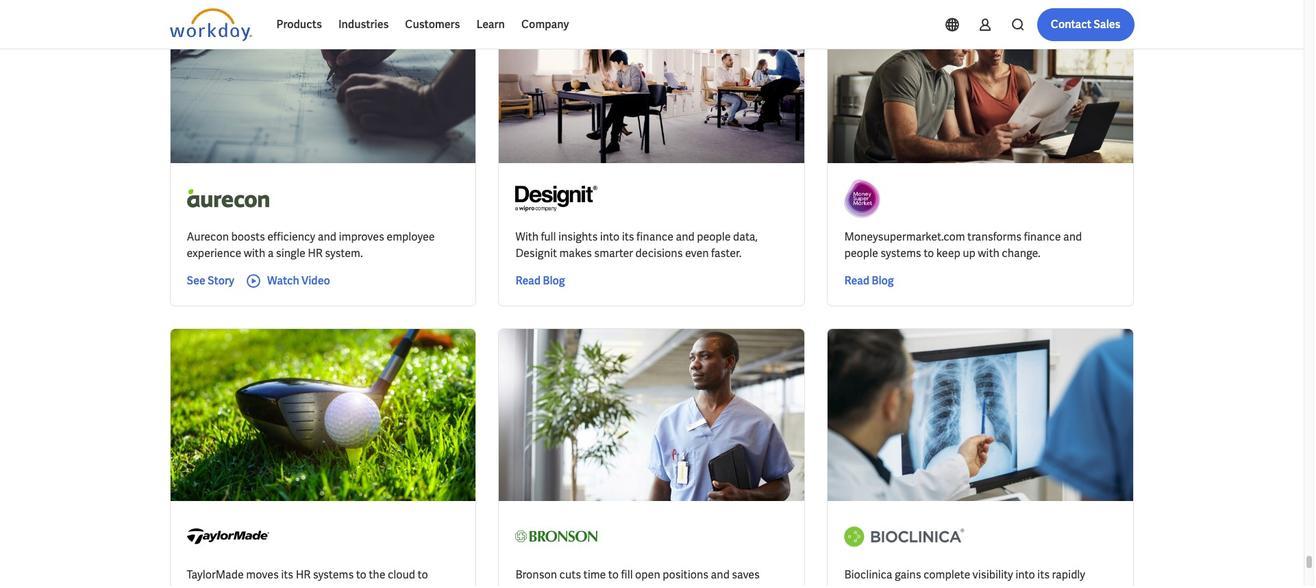 Task type: vqa. For each thing, say whether or not it's contained in the screenshot.
Watch Video (1:56)
no



Task type: describe. For each thing, give the bounding box(es) containing it.
positions
[[663, 567, 709, 582]]

Search Customer Stories text field
[[940, 9, 1108, 33]]

business
[[339, 15, 378, 27]]

business outcome button
[[328, 8, 448, 35]]

see story link
[[187, 273, 234, 289]]

into inside with full insights into its finance and people data, designit makes smarter decisions even faster.
[[600, 229, 620, 244]]

topic
[[181, 15, 204, 27]]

and inside moneysupermarket.com transforms finance and people systems to keep up with change.
[[1064, 229, 1083, 244]]

single
[[276, 246, 306, 260]]

the
[[369, 567, 386, 582]]

pay
[[642, 584, 660, 586]]

global inside taylormade moves its hr systems to the cloud to better manage a global workforce and improv
[[270, 584, 300, 586]]

blog for moneysupermarket.com transforms finance and people systems to keep up with change.
[[872, 273, 894, 288]]

go to the homepage image
[[170, 8, 252, 41]]

cloud
[[388, 567, 415, 582]]

clear
[[536, 15, 559, 27]]

products
[[277, 17, 322, 32]]

designit a/s image
[[516, 179, 598, 218]]

keep
[[937, 246, 961, 260]]

hr inside aurecon boosts efficiency and improves employee experience with a single hr system.
[[308, 246, 323, 260]]

to left the
[[356, 567, 367, 582]]

people inside moneysupermarket.com transforms finance and people systems to keep up with change.
[[845, 246, 879, 260]]

read for moneysupermarket.com transforms finance and people systems to keep up with change.
[[845, 273, 870, 288]]

bronson
[[516, 567, 557, 582]]

aurecon australasia pty ltd image
[[187, 179, 269, 218]]

taylormade moves its hr systems to the cloud to better manage a global workforce and improv
[[187, 567, 428, 586]]

industries
[[339, 17, 389, 32]]

its inside the bioclinica gains complete visibility into its rapidly growing global workforce.
[[1038, 567, 1050, 582]]

learn button
[[468, 8, 513, 41]]

see
[[187, 273, 205, 288]]

with inside moneysupermarket.com transforms finance and people systems to keep up with change.
[[978, 246, 1000, 260]]

finance inside moneysupermarket.com transforms finance and people systems to keep up with change.
[[1024, 229, 1061, 244]]

watch video link
[[245, 273, 330, 289]]

global inside the bioclinica gains complete visibility into its rapidly growing global workforce.
[[887, 584, 917, 586]]

watch video
[[267, 273, 330, 288]]

clear all
[[536, 15, 572, 27]]

read for with full insights into its finance and people data, designit makes smarter decisions even faster.
[[516, 273, 541, 288]]

its inside with full insights into its finance and people data, designit makes smarter decisions even faster.
[[622, 229, 635, 244]]

workforce.
[[919, 584, 971, 586]]

bronson health care group image
[[516, 517, 598, 556]]

read blog for with full insights into its finance and people data, designit makes smarter decisions even faster.
[[516, 273, 565, 288]]

sales
[[1094, 17, 1121, 32]]

rapidly
[[1053, 567, 1086, 582]]

see story
[[187, 273, 234, 288]]

faster.
[[712, 246, 742, 260]]

even
[[685, 246, 709, 260]]

a inside taylormade moves its hr systems to the cloud to better manage a global workforce and improv
[[262, 584, 268, 586]]

to right cloud at the left
[[418, 567, 428, 582]]

all
[[561, 15, 572, 27]]

systems inside taylormade moves its hr systems to the cloud to better manage a global workforce and improv
[[313, 567, 354, 582]]

contact sales link
[[1038, 8, 1135, 41]]

experience
[[187, 246, 241, 260]]

customers
[[405, 17, 460, 32]]

and inside taylormade moves its hr systems to the cloud to better manage a global workforce and improv
[[355, 584, 373, 586]]

bioclinica
[[845, 567, 893, 582]]

contact
[[1051, 17, 1092, 32]]

to inside moneysupermarket.com transforms finance and people systems to keep up with change.
[[924, 246, 934, 260]]

industry button
[[242, 8, 317, 35]]

improved
[[593, 584, 640, 586]]

moves
[[246, 567, 279, 582]]

and inside the "bronson cuts time to fill open positions and saves money through improved pay practices an"
[[711, 567, 730, 582]]

decisions
[[636, 246, 683, 260]]

and inside aurecon boosts efficiency and improves employee experience with a single hr system.
[[318, 229, 337, 244]]

topic button
[[170, 8, 231, 35]]

more button
[[459, 8, 521, 35]]

industries button
[[330, 8, 397, 41]]

business outcome
[[339, 15, 421, 27]]

finance inside with full insights into its finance and people data, designit makes smarter decisions even faster.
[[637, 229, 674, 244]]

improves
[[339, 229, 385, 244]]

employee
[[387, 229, 435, 244]]

company button
[[513, 8, 578, 41]]

read blog link for moneysupermarket.com transforms finance and people systems to keep up with change.
[[845, 273, 894, 289]]

with
[[516, 229, 539, 244]]

smarter
[[595, 246, 633, 260]]



Task type: locate. For each thing, give the bounding box(es) containing it.
finance up change.
[[1024, 229, 1061, 244]]

bronson cuts time to fill open positions and saves money through improved pay practices an
[[516, 567, 760, 586]]

complete
[[924, 567, 971, 582]]

moneysupermarket.com financial group limited image
[[845, 179, 881, 218]]

0 horizontal spatial read
[[516, 273, 541, 288]]

systems down moneysupermarket.com
[[881, 246, 922, 260]]

0 horizontal spatial people
[[697, 229, 731, 244]]

finance up decisions
[[637, 229, 674, 244]]

0 horizontal spatial its
[[281, 567, 294, 582]]

1 vertical spatial into
[[1016, 567, 1036, 582]]

global down the gains
[[887, 584, 917, 586]]

2 blog from the left
[[872, 273, 894, 288]]

0 horizontal spatial read blog link
[[516, 273, 565, 289]]

workforce
[[303, 584, 352, 586]]

1 with from the left
[[244, 246, 265, 260]]

visibility
[[973, 567, 1014, 582]]

1 horizontal spatial read blog
[[845, 273, 894, 288]]

boosts
[[231, 229, 265, 244]]

watch
[[267, 273, 299, 288]]

more
[[470, 15, 493, 27]]

read down moneysupermarket.com
[[845, 273, 870, 288]]

hr inside taylormade moves its hr systems to the cloud to better manage a global workforce and improv
[[296, 567, 311, 582]]

2 read from the left
[[845, 273, 870, 288]]

with full insights into its finance and people data, designit makes smarter decisions even faster.
[[516, 229, 758, 260]]

efficiency
[[268, 229, 316, 244]]

to up "improved"
[[609, 567, 619, 582]]

1 horizontal spatial blog
[[872, 273, 894, 288]]

aurecon
[[187, 229, 229, 244]]

1 blog from the left
[[543, 273, 565, 288]]

a inside aurecon boosts efficiency and improves employee experience with a single hr system.
[[268, 246, 274, 260]]

contact sales
[[1051, 17, 1121, 32]]

taylormade
[[187, 567, 244, 582]]

read blog for moneysupermarket.com transforms finance and people systems to keep up with change.
[[845, 273, 894, 288]]

its right the moves at the bottom left of the page
[[281, 567, 294, 582]]

1 vertical spatial people
[[845, 246, 879, 260]]

growing
[[845, 584, 884, 586]]

hr right single
[[308, 246, 323, 260]]

2 read blog link from the left
[[845, 273, 894, 289]]

moneysupermarket.com
[[845, 229, 966, 244]]

a down the moves at the bottom left of the page
[[262, 584, 268, 586]]

read blog link for with full insights into its finance and people data, designit makes smarter decisions even faster.
[[516, 273, 565, 289]]

1 horizontal spatial global
[[887, 584, 917, 586]]

its left "rapidly"
[[1038, 567, 1050, 582]]

1 read blog from the left
[[516, 273, 565, 288]]

read
[[516, 273, 541, 288], [845, 273, 870, 288]]

learn
[[477, 17, 505, 32]]

and
[[318, 229, 337, 244], [676, 229, 695, 244], [1064, 229, 1083, 244], [711, 567, 730, 582], [355, 584, 373, 586]]

0 vertical spatial people
[[697, 229, 731, 244]]

data,
[[733, 229, 758, 244]]

0 horizontal spatial global
[[270, 584, 300, 586]]

practices
[[662, 584, 708, 586]]

industry
[[253, 15, 290, 27]]

fill
[[621, 567, 633, 582]]

0 vertical spatial systems
[[881, 246, 922, 260]]

1 horizontal spatial with
[[978, 246, 1000, 260]]

money
[[516, 584, 549, 586]]

with inside aurecon boosts efficiency and improves employee experience with a single hr system.
[[244, 246, 265, 260]]

change.
[[1002, 246, 1041, 260]]

1 horizontal spatial read
[[845, 273, 870, 288]]

hr up workforce
[[296, 567, 311, 582]]

with down boosts on the left top of page
[[244, 246, 265, 260]]

full
[[541, 229, 556, 244]]

manage
[[220, 584, 259, 586]]

1 horizontal spatial systems
[[881, 246, 922, 260]]

0 horizontal spatial read blog
[[516, 273, 565, 288]]

1 horizontal spatial read blog link
[[845, 273, 894, 289]]

a
[[268, 246, 274, 260], [262, 584, 268, 586]]

to left the keep at the right
[[924, 246, 934, 260]]

systems inside moneysupermarket.com transforms finance and people systems to keep up with change.
[[881, 246, 922, 260]]

read blog link down moneysupermarket.com
[[845, 273, 894, 289]]

1 read from the left
[[516, 273, 541, 288]]

into up smarter
[[600, 229, 620, 244]]

customers button
[[397, 8, 468, 41]]

1 vertical spatial a
[[262, 584, 268, 586]]

1 vertical spatial systems
[[313, 567, 354, 582]]

blog down designit
[[543, 273, 565, 288]]

bioclinica gains complete visibility into its rapidly growing global workforce.
[[845, 567, 1086, 586]]

blog down moneysupermarket.com
[[872, 273, 894, 288]]

company
[[522, 17, 569, 32]]

2 horizontal spatial its
[[1038, 567, 1050, 582]]

saves
[[732, 567, 760, 582]]

a left single
[[268, 246, 274, 260]]

system.
[[325, 246, 363, 260]]

time
[[584, 567, 606, 582]]

through
[[552, 584, 591, 586]]

open
[[635, 567, 661, 582]]

read down designit
[[516, 273, 541, 288]]

cuts
[[560, 567, 581, 582]]

up
[[963, 246, 976, 260]]

0 vertical spatial into
[[600, 229, 620, 244]]

0 horizontal spatial finance
[[637, 229, 674, 244]]

1 read blog link from the left
[[516, 273, 565, 289]]

2 finance from the left
[[1024, 229, 1061, 244]]

its up smarter
[[622, 229, 635, 244]]

1 horizontal spatial finance
[[1024, 229, 1061, 244]]

people up faster.
[[697, 229, 731, 244]]

and inside with full insights into its finance and people data, designit makes smarter decisions even faster.
[[676, 229, 695, 244]]

0 vertical spatial hr
[[308, 246, 323, 260]]

read blog down designit
[[516, 273, 565, 288]]

0 horizontal spatial systems
[[313, 567, 354, 582]]

systems
[[881, 246, 922, 260], [313, 567, 354, 582]]

1 horizontal spatial its
[[622, 229, 635, 244]]

transforms
[[968, 229, 1022, 244]]

2 read blog from the left
[[845, 273, 894, 288]]

gains
[[895, 567, 922, 582]]

insights
[[559, 229, 598, 244]]

1 horizontal spatial people
[[845, 246, 879, 260]]

taylormade golf company image
[[187, 517, 269, 556]]

global
[[270, 584, 300, 586], [887, 584, 917, 586]]

0 horizontal spatial blog
[[543, 273, 565, 288]]

with
[[244, 246, 265, 260], [978, 246, 1000, 260]]

to
[[924, 246, 934, 260], [356, 567, 367, 582], [418, 567, 428, 582], [609, 567, 619, 582]]

moneysupermarket.com transforms finance and people systems to keep up with change.
[[845, 229, 1083, 260]]

to inside the "bronson cuts time to fill open positions and saves money through improved pay practices an"
[[609, 567, 619, 582]]

people down moneysupermarket.com
[[845, 246, 879, 260]]

into inside the bioclinica gains complete visibility into its rapidly growing global workforce.
[[1016, 567, 1036, 582]]

into
[[600, 229, 620, 244], [1016, 567, 1036, 582]]

read blog link down designit
[[516, 273, 565, 289]]

blog for with full insights into its finance and people data, designit makes smarter decisions even faster.
[[543, 273, 565, 288]]

clear all button
[[532, 8, 576, 35]]

designit
[[516, 246, 557, 260]]

makes
[[560, 246, 592, 260]]

aurecon boosts efficiency and improves employee experience with a single hr system.
[[187, 229, 435, 260]]

2 with from the left
[[978, 246, 1000, 260]]

1 horizontal spatial into
[[1016, 567, 1036, 582]]

read blog link
[[516, 273, 565, 289], [845, 273, 894, 289]]

into right visibility in the bottom of the page
[[1016, 567, 1036, 582]]

story
[[208, 273, 234, 288]]

global down the moves at the bottom left of the page
[[270, 584, 300, 586]]

systems up workforce
[[313, 567, 354, 582]]

1 vertical spatial hr
[[296, 567, 311, 582]]

0 vertical spatial a
[[268, 246, 274, 260]]

0 horizontal spatial into
[[600, 229, 620, 244]]

its inside taylormade moves its hr systems to the cloud to better manage a global workforce and improv
[[281, 567, 294, 582]]

1 global from the left
[[270, 584, 300, 586]]

2 global from the left
[[887, 584, 917, 586]]

blog
[[543, 273, 565, 288], [872, 273, 894, 288]]

finance
[[637, 229, 674, 244], [1024, 229, 1061, 244]]

video
[[302, 273, 330, 288]]

read blog down moneysupermarket.com
[[845, 273, 894, 288]]

products button
[[268, 8, 330, 41]]

read blog
[[516, 273, 565, 288], [845, 273, 894, 288]]

outcome
[[380, 15, 421, 27]]

0 horizontal spatial with
[[244, 246, 265, 260]]

people
[[697, 229, 731, 244], [845, 246, 879, 260]]

with down transforms
[[978, 246, 1000, 260]]

1 finance from the left
[[637, 229, 674, 244]]

bioclinica image
[[845, 517, 965, 556]]

people inside with full insights into its finance and people data, designit makes smarter decisions even faster.
[[697, 229, 731, 244]]

better
[[187, 584, 217, 586]]

its
[[622, 229, 635, 244], [281, 567, 294, 582], [1038, 567, 1050, 582]]



